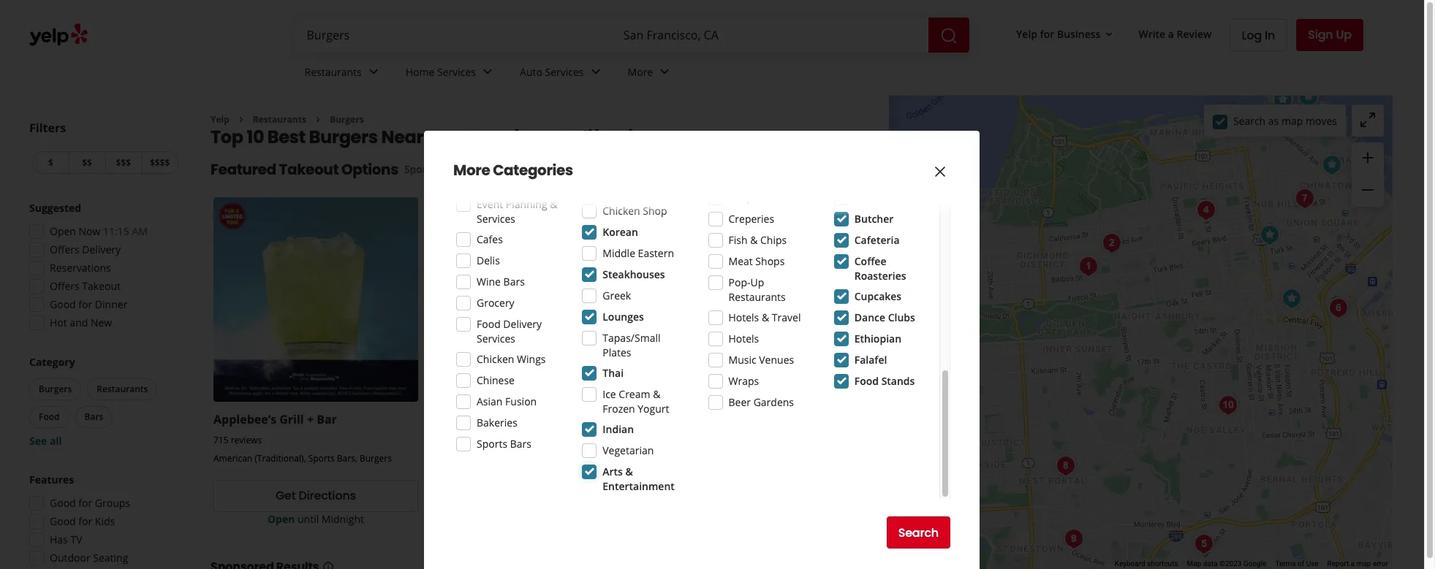 Task type: vqa. For each thing, say whether or not it's contained in the screenshot.
Business
yes



Task type: locate. For each thing, give the bounding box(es) containing it.
services
[[437, 65, 476, 79], [545, 65, 584, 79], [477, 212, 516, 226], [477, 332, 516, 346]]

& right arts
[[626, 465, 633, 479]]

1 vertical spatial map
[[1357, 560, 1372, 568]]

food for food stands
[[855, 374, 879, 388]]

0 horizontal spatial map
[[1282, 114, 1304, 128]]

good for good for groups
[[50, 497, 76, 511]]

& for hotels & travel
[[762, 311, 770, 325]]

hotels & travel
[[729, 311, 801, 325]]

business categories element
[[293, 53, 1364, 95]]

0 vertical spatial delivery
[[82, 243, 121, 257]]

the butcher shop by niku steakhouse image
[[1324, 294, 1353, 323]]

uncle boy's image
[[1074, 252, 1103, 282]]

sports up salad,
[[477, 437, 508, 451]]

0 horizontal spatial takeout
[[82, 279, 121, 293]]

map left error
[[1357, 560, 1372, 568]]

good up has tv
[[50, 515, 76, 529]]

cafeteria
[[855, 233, 900, 247]]

restaurants link
[[293, 53, 394, 95], [253, 113, 306, 126]]

takeout
[[279, 160, 339, 180], [82, 279, 121, 293]]

1 vertical spatial offers
[[50, 279, 79, 293]]

offers down reservations
[[50, 279, 79, 293]]

more categories
[[453, 160, 573, 181]]

24 chevron down v2 image left auto
[[479, 63, 497, 81]]

bun appétit
[[430, 412, 500, 428]]

1 horizontal spatial sports
[[477, 437, 508, 451]]

delivery inside food delivery services
[[503, 317, 542, 331]]

log in link
[[1230, 19, 1288, 51]]

services down event
[[477, 212, 516, 226]]

food down "grocery"
[[477, 317, 501, 331]]

restaurants link up burgers link
[[293, 53, 394, 95]]

None search field
[[295, 18, 973, 53]]

2 offers from the top
[[50, 279, 79, 293]]

bars left (2
[[510, 437, 532, 451]]

0 vertical spatial search
[[1234, 114, 1266, 128]]

16 chevron right v2 image
[[312, 114, 324, 126]]

outdoor seating
[[50, 551, 128, 565]]

chicken for chicken shop
[[603, 204, 640, 218]]

chips
[[761, 233, 787, 247]]

4.5 (2 reviews)
[[515, 435, 583, 449]]

for down good for groups
[[78, 515, 92, 529]]

0 horizontal spatial chicken
[[477, 353, 514, 366]]

0 horizontal spatial up
[[751, 276, 764, 290]]

1 vertical spatial sports
[[308, 453, 335, 465]]

sponsored
[[404, 163, 457, 177]]

open down suggested
[[50, 225, 76, 238]]

24 chevron down v2 image
[[365, 63, 382, 81], [479, 63, 497, 81]]

services right the home
[[437, 65, 476, 79]]

see all
[[29, 434, 62, 448]]

more categories dialog
[[0, 0, 1436, 570]]

0 vertical spatial up
[[1337, 26, 1352, 43]]

beer gardens
[[729, 396, 794, 410]]

1 24 chevron down v2 image from the left
[[587, 63, 605, 81]]

chicken
[[603, 204, 640, 218], [477, 353, 514, 366]]

wine
[[477, 275, 501, 289]]

for for kids
[[78, 515, 92, 529]]

search for search as map moves
[[1234, 114, 1266, 128]]

1 horizontal spatial open
[[268, 512, 295, 526]]

0 horizontal spatial food
[[39, 411, 60, 423]]

©2023
[[1220, 560, 1242, 568]]

write a review link
[[1133, 21, 1218, 47]]

1 horizontal spatial a
[[1351, 560, 1355, 568]]

1 vertical spatial good
[[50, 497, 76, 511]]

& inside event planning & services
[[550, 197, 558, 211]]

hot
[[50, 316, 67, 330]]

search inside button
[[899, 525, 939, 542]]

search image
[[941, 27, 958, 44]]

1 horizontal spatial chicken
[[603, 204, 640, 218]]

yelp for business
[[1017, 27, 1101, 41]]

0 horizontal spatial more
[[453, 160, 490, 181]]

1 horizontal spatial takeout
[[279, 160, 339, 180]]

open
[[50, 225, 76, 238], [268, 512, 295, 526]]

1 vertical spatial bars
[[84, 411, 103, 423]]

terms
[[1276, 560, 1296, 568]]

arts
[[603, 465, 623, 479]]

up inside pop-up restaurants
[[751, 276, 764, 290]]

map data ©2023 google
[[1187, 560, 1267, 568]]

map
[[1187, 560, 1202, 568]]

report a map error link
[[1328, 560, 1389, 568]]

1 horizontal spatial more
[[628, 65, 653, 79]]

cream
[[619, 388, 651, 402]]

hi-way burger & fry image
[[1214, 391, 1243, 421]]

0 vertical spatial sports
[[477, 437, 508, 451]]

0 vertical spatial more
[[628, 65, 653, 79]]

burgers down beer
[[708, 412, 753, 428]]

24 chevron down v2 image inside auto services link
[[587, 63, 605, 81]]

reviews)
[[543, 435, 583, 449]]

best
[[268, 125, 306, 150]]

2 vertical spatial bars
[[510, 437, 532, 451]]

keyboard shortcuts
[[1115, 560, 1179, 568]]

get directions
[[276, 488, 356, 505]]

group
[[1352, 143, 1385, 207], [25, 201, 181, 335], [26, 355, 181, 449], [25, 473, 181, 570]]

burgers down 4.5 on the bottom left
[[500, 456, 533, 469]]

for left business
[[1041, 27, 1055, 41]]

a right write
[[1169, 27, 1175, 41]]

kids
[[95, 515, 115, 529]]

salad,
[[474, 456, 498, 469]]

for up 'good for kids'
[[78, 497, 92, 511]]

0 vertical spatial a
[[1169, 27, 1175, 41]]

takeout down best
[[279, 160, 339, 180]]

1 vertical spatial search
[[899, 525, 939, 542]]

0 vertical spatial chicken
[[603, 204, 640, 218]]

1 horizontal spatial search
[[1234, 114, 1266, 128]]

roam artisan burgers image
[[1192, 196, 1221, 225]]

burgers right bars,
[[360, 453, 392, 465]]

search as map moves
[[1234, 114, 1338, 128]]

search for search
[[899, 525, 939, 542]]

sports
[[477, 437, 508, 451], [308, 453, 335, 465]]

pop-up restaurants
[[729, 276, 786, 304]]

0 vertical spatial map
[[1282, 114, 1304, 128]]

appétit
[[456, 412, 500, 428]]

0 horizontal spatial 24 chevron down v2 image
[[587, 63, 605, 81]]

burgers
[[330, 113, 364, 126], [309, 125, 378, 150], [39, 383, 72, 396], [708, 412, 753, 428], [360, 453, 392, 465], [500, 456, 533, 469], [646, 456, 678, 469]]

0 vertical spatial offers
[[50, 243, 79, 257]]

lounges
[[603, 310, 644, 324]]

more inside the business categories element
[[628, 65, 653, 79]]

california
[[558, 125, 645, 150]]

a
[[1169, 27, 1175, 41], [1351, 560, 1355, 568]]

bars for sports bars
[[510, 437, 532, 451]]

write
[[1139, 27, 1166, 41]]

roasteries
[[855, 269, 907, 283]]

24 chevron down v2 image for restaurants
[[365, 63, 382, 81]]

new
[[91, 316, 112, 330]]

good
[[50, 298, 76, 312], [50, 497, 76, 511], [50, 515, 76, 529]]

write a review
[[1139, 27, 1212, 41]]

a for write
[[1169, 27, 1175, 41]]

1 hotels from the top
[[729, 311, 759, 325]]

1 horizontal spatial yelp
[[1017, 27, 1038, 41]]

0 vertical spatial takeout
[[279, 160, 339, 180]]

columbus burgers link
[[646, 412, 753, 428]]

maillards smash burgers image
[[929, 386, 958, 415]]

1 horizontal spatial 24 chevron down v2 image
[[656, 63, 674, 81]]

& left travel
[[762, 311, 770, 325]]

$$ button
[[69, 151, 105, 174]]

yelp for yelp link
[[211, 113, 230, 126]]

get directions link
[[214, 480, 418, 512]]

0 vertical spatial open
[[50, 225, 76, 238]]

1 horizontal spatial 24 chevron down v2 image
[[479, 63, 497, 81]]

0 vertical spatial bars
[[504, 275, 525, 289]]

more for more categories
[[453, 160, 490, 181]]

burgers right 16 chevron right v2 icon
[[330, 113, 364, 126]]

delivery down open now 11:15 am
[[82, 243, 121, 257]]

food inside food delivery services
[[477, 317, 501, 331]]

applebee's
[[214, 412, 277, 428]]

& right planning
[[550, 197, 558, 211]]

seating
[[93, 551, 128, 565]]

food for food delivery services
[[477, 317, 501, 331]]

restaurants link right 16 chevron right v2 image
[[253, 113, 306, 126]]

see
[[29, 434, 47, 448]]

chicken up chinese
[[477, 353, 514, 366]]

sports inside more categories dialog
[[477, 437, 508, 451]]

& for arts & entertainment
[[626, 465, 633, 479]]

bars,
[[337, 453, 358, 465]]

1 good from the top
[[50, 298, 76, 312]]

butcher
[[855, 212, 894, 226]]

24 chevron down v2 image for home services
[[479, 63, 497, 81]]

hotels down pop-up restaurants
[[729, 311, 759, 325]]

has tv
[[50, 533, 82, 547]]

2 24 chevron down v2 image from the left
[[479, 63, 497, 81]]

3 good from the top
[[50, 515, 76, 529]]

1 vertical spatial yelp
[[211, 113, 230, 126]]

a right 'report'
[[1351, 560, 1355, 568]]

open down get
[[268, 512, 295, 526]]

up right sign at the top right
[[1337, 26, 1352, 43]]

all
[[50, 434, 62, 448]]

24 chevron down v2 image inside home services link
[[479, 63, 497, 81]]

food up see all button
[[39, 411, 60, 423]]

1 24 chevron down v2 image from the left
[[365, 63, 382, 81]]

search
[[1234, 114, 1266, 128], [899, 525, 939, 542]]

24 chevron down v2 image left the home
[[365, 63, 382, 81]]

2 horizontal spatial food
[[855, 374, 879, 388]]

arts & entertainment
[[603, 465, 675, 494]]

more inside dialog
[[453, 160, 490, 181]]

open inside group
[[50, 225, 76, 238]]

yogurt
[[638, 402, 670, 416]]

keyboard
[[1115, 560, 1146, 568]]

1 horizontal spatial up
[[1337, 26, 1352, 43]]

burgers up 'options'
[[309, 125, 378, 150]]

hotels up music
[[729, 332, 759, 346]]

korean
[[603, 225, 638, 239]]

yelp left 16 chevron right v2 image
[[211, 113, 230, 126]]

up down 'meat shops'
[[751, 276, 764, 290]]

0 horizontal spatial open
[[50, 225, 76, 238]]

0 horizontal spatial yelp
[[211, 113, 230, 126]]

0 horizontal spatial 24 chevron down v2 image
[[365, 63, 382, 81]]

1 vertical spatial up
[[751, 276, 764, 290]]

open for open now 11:15 am
[[50, 225, 76, 238]]

good for groups
[[50, 497, 130, 511]]

1 vertical spatial a
[[1351, 560, 1355, 568]]

plates
[[603, 346, 632, 360]]

services inside food delivery services
[[477, 332, 516, 346]]

0 vertical spatial hotels
[[729, 311, 759, 325]]

0 vertical spatial good
[[50, 298, 76, 312]]

map for moves
[[1282, 114, 1304, 128]]

coffee
[[855, 255, 887, 268]]

& inside 'arts & entertainment'
[[626, 465, 633, 479]]

bars down restaurants 'button'
[[84, 411, 103, 423]]

open for open until midnight
[[268, 512, 295, 526]]

map right as
[[1282, 114, 1304, 128]]

1 vertical spatial chicken
[[477, 353, 514, 366]]

1 horizontal spatial map
[[1357, 560, 1372, 568]]

native burger image
[[1097, 229, 1127, 258]]

2 vertical spatial good
[[50, 515, 76, 529]]

report
[[1328, 560, 1350, 568]]

1 vertical spatial hotels
[[729, 332, 759, 346]]

2 good from the top
[[50, 497, 76, 511]]

good down features on the bottom of the page
[[50, 497, 76, 511]]

services right auto
[[545, 65, 584, 79]]

home
[[406, 65, 435, 79]]

2 24 chevron down v2 image from the left
[[656, 63, 674, 81]]

group containing features
[[25, 473, 181, 570]]

& right fish
[[751, 233, 758, 247]]

1 vertical spatial takeout
[[82, 279, 121, 293]]

services up chicken wings
[[477, 332, 516, 346]]

0 horizontal spatial sports
[[308, 453, 335, 465]]

burgers down category
[[39, 383, 72, 396]]

yelp left business
[[1017, 27, 1038, 41]]

4.5
[[515, 435, 529, 449]]

ethiopian
[[855, 332, 902, 346]]

for inside 'button'
[[1041, 27, 1055, 41]]

1 vertical spatial open
[[268, 512, 295, 526]]

yelp
[[1017, 27, 1038, 41], [211, 113, 230, 126]]

home services link
[[394, 53, 508, 95]]

bars right wine
[[504, 275, 525, 289]]

offers for offers takeout
[[50, 279, 79, 293]]

burgers inside applebee's grill + bar 715 reviews american (traditional), sports bars, burgers
[[360, 453, 392, 465]]

0 horizontal spatial delivery
[[82, 243, 121, 257]]

sports left bars,
[[308, 453, 335, 465]]

0 horizontal spatial search
[[899, 525, 939, 542]]

restaurants up hotels & travel
[[729, 290, 786, 304]]

0 horizontal spatial a
[[1169, 27, 1175, 41]]

map for error
[[1357, 560, 1372, 568]]

delivery down "grocery"
[[503, 317, 542, 331]]

food down falafel
[[855, 374, 879, 388]]

for down offers takeout
[[78, 298, 92, 312]]

0 vertical spatial yelp
[[1017, 27, 1038, 41]]

chicken up korean
[[603, 204, 640, 218]]

restaurants up burgers link
[[305, 65, 362, 79]]

24 chevron down v2 image inside more link
[[656, 63, 674, 81]]

planning
[[506, 197, 548, 211]]

offers
[[50, 243, 79, 257], [50, 279, 79, 293]]

up for sign
[[1337, 26, 1352, 43]]

for for groups
[[78, 497, 92, 511]]

1 vertical spatial delivery
[[503, 317, 542, 331]]

2 hotels from the top
[[729, 332, 759, 346]]

yelp inside yelp for business 'button'
[[1017, 27, 1038, 41]]

delivery for offers delivery
[[82, 243, 121, 257]]

category
[[29, 355, 75, 369]]

map region
[[841, 33, 1403, 570]]

1 vertical spatial more
[[453, 160, 490, 181]]

restaurants up bars button
[[97, 383, 148, 396]]

yelp for business button
[[1011, 21, 1122, 47]]

takeout up dinner
[[82, 279, 121, 293]]

good up hot
[[50, 298, 76, 312]]

good for dinner
[[50, 298, 128, 312]]

24 chevron down v2 image for more
[[656, 63, 674, 81]]

1 vertical spatial food
[[855, 374, 879, 388]]

sports inside applebee's grill + bar 715 reviews american (traditional), sports bars, burgers
[[308, 453, 335, 465]]

offers up reservations
[[50, 243, 79, 257]]

4.4 star rating image
[[646, 436, 725, 450]]

until
[[298, 512, 319, 526]]

features
[[29, 473, 74, 487]]

&
[[550, 197, 558, 211], [751, 233, 758, 247], [762, 311, 770, 325], [653, 388, 661, 402], [626, 465, 633, 479]]

error
[[1374, 560, 1389, 568]]

search button
[[887, 517, 951, 549]]

0 vertical spatial food
[[477, 317, 501, 331]]

1 offers from the top
[[50, 243, 79, 257]]

24 chevron down v2 image
[[587, 63, 605, 81], [656, 63, 674, 81]]

& up yogurt
[[653, 388, 661, 402]]

1 horizontal spatial food
[[477, 317, 501, 331]]

1 horizontal spatial delivery
[[503, 317, 542, 331]]

715
[[214, 435, 229, 447]]

2 vertical spatial food
[[39, 411, 60, 423]]



Task type: describe. For each thing, give the bounding box(es) containing it.
takeout for offers
[[82, 279, 121, 293]]

columbus
[[646, 412, 705, 428]]

restaurants inside the business categories element
[[305, 65, 362, 79]]

event
[[477, 197, 503, 211]]

good for good for kids
[[50, 515, 76, 529]]

asian
[[477, 395, 503, 409]]

beer
[[729, 396, 751, 410]]

sports bars
[[477, 437, 532, 451]]

food delivery services
[[477, 317, 542, 346]]

restaurants right 16 chevron right v2 image
[[253, 113, 306, 126]]

tapas/small
[[603, 331, 661, 345]]

(2
[[532, 435, 541, 449]]

zoom out image
[[1360, 182, 1377, 199]]

offers for offers delivery
[[50, 243, 79, 257]]

in
[[1265, 27, 1276, 44]]

auto services
[[520, 65, 584, 79]]

indian
[[603, 423, 634, 437]]

am
[[132, 225, 148, 238]]

hotels for hotels
[[729, 332, 759, 346]]

close image
[[932, 163, 949, 181]]

offers takeout
[[50, 279, 121, 293]]

1 vertical spatial restaurants link
[[253, 113, 306, 126]]

frozen
[[603, 402, 635, 416]]

home services
[[406, 65, 476, 79]]

columbus burgers image
[[1318, 151, 1347, 180]]

16 chevron down v2 image
[[1104, 28, 1116, 40]]

more link
[[616, 53, 685, 95]]

applebee's grill + bar link
[[214, 412, 337, 428]]

hot and new
[[50, 316, 112, 330]]

outdoor
[[50, 551, 90, 565]]

mediterranean
[[477, 176, 548, 190]]

applebee's grill + bar 715 reviews american (traditional), sports bars, burgers
[[214, 412, 392, 465]]

chicken for chicken wings
[[477, 353, 514, 366]]

entertainment
[[603, 480, 675, 494]]

more for more
[[628, 65, 653, 79]]

shortcuts
[[1148, 560, 1179, 568]]

restaurants inside 'button'
[[97, 383, 148, 396]]

terms of use
[[1276, 560, 1319, 568]]

sign up link
[[1297, 19, 1364, 51]]

steakhouses
[[603, 268, 665, 282]]

bun appétit link
[[430, 412, 500, 428]]

wine bars
[[477, 275, 525, 289]]

hidden spot exl image
[[1190, 530, 1219, 560]]

log
[[1242, 27, 1262, 44]]

takeout for featured
[[279, 160, 339, 180]]

tv
[[71, 533, 82, 547]]

a for report
[[1351, 560, 1355, 568]]

log in
[[1242, 27, 1276, 44]]

get
[[276, 488, 296, 505]]

fish
[[729, 233, 748, 247]]

jasmin's image
[[1291, 184, 1320, 214]]

food,
[[449, 456, 472, 469]]

ice
[[603, 388, 616, 402]]

ice cream & frozen yogurt
[[603, 388, 670, 416]]

near
[[381, 125, 424, 150]]

$$$
[[116, 157, 131, 169]]

fish & chips
[[729, 233, 787, 247]]

as
[[1269, 114, 1279, 128]]

open now 11:15 am
[[50, 225, 148, 238]]

pop-
[[729, 276, 751, 290]]

& inside ice cream & frozen yogurt
[[653, 388, 661, 402]]

wraps
[[729, 374, 759, 388]]

taco bell image
[[1255, 221, 1285, 250]]

featured
[[211, 160, 276, 180]]

meat
[[729, 255, 753, 268]]

cafes
[[477, 233, 503, 246]]

wow!! burgers & grill image
[[1059, 525, 1089, 554]]

for for dinner
[[78, 298, 92, 312]]

24 chevron down v2 image for auto services
[[587, 63, 605, 81]]

services inside event planning & services
[[477, 212, 516, 226]]

expand map image
[[1360, 111, 1377, 129]]

bars inside button
[[84, 411, 103, 423]]

business
[[1058, 27, 1101, 41]]

food inside button
[[39, 411, 60, 423]]

hard rock cafe image
[[1294, 83, 1323, 112]]

applebee's grill + bar image
[[1269, 86, 1298, 115]]

open until midnight
[[268, 512, 364, 526]]

chicken wings
[[477, 353, 546, 366]]

midnight
[[322, 512, 364, 526]]

thai
[[603, 366, 624, 380]]

food button
[[29, 407, 69, 429]]

dinner
[[95, 298, 128, 312]]

+
[[307, 412, 314, 428]]

(traditional),
[[255, 453, 306, 465]]

has
[[50, 533, 68, 547]]

sign up
[[1309, 26, 1352, 43]]

4.5 star rating image
[[430, 436, 509, 450]]

hotels for hotels & travel
[[729, 311, 759, 325]]

columbus burgers
[[646, 412, 753, 428]]

16 chevron right v2 image
[[235, 114, 247, 126]]

& for fish & chips
[[751, 233, 758, 247]]

burgers inside burgers button
[[39, 383, 72, 396]]

up for pop-
[[751, 276, 764, 290]]

clubs
[[888, 311, 916, 325]]

gardens
[[754, 396, 794, 410]]

falafel
[[855, 353, 887, 367]]

burgers down 4.4 star rating image on the bottom of page
[[646, 456, 678, 469]]

music
[[729, 353, 757, 367]]

bakeries
[[477, 416, 518, 430]]

creperies
[[729, 212, 775, 226]]

tapas/small plates
[[603, 331, 661, 360]]

restaurants inside more categories dialog
[[729, 290, 786, 304]]

group containing suggested
[[25, 201, 181, 335]]

yelp for yelp for business
[[1017, 27, 1038, 41]]

delivery for food delivery services
[[503, 317, 542, 331]]

francisco,
[[464, 125, 555, 150]]

suggested
[[29, 201, 81, 215]]

good for good for dinner
[[50, 298, 76, 312]]

0 vertical spatial restaurants link
[[293, 53, 394, 95]]

bars for wine bars
[[504, 275, 525, 289]]

data
[[1204, 560, 1218, 568]]

16 info v2 image
[[460, 164, 472, 176]]

16 info v2 image
[[322, 561, 334, 570]]

for for business
[[1041, 27, 1055, 41]]

calibur image
[[1051, 452, 1081, 481]]

stands
[[882, 374, 915, 388]]

bun appétit image
[[1277, 285, 1307, 314]]

10
[[247, 125, 264, 150]]

group containing category
[[26, 355, 181, 449]]

zoom in image
[[1360, 149, 1377, 167]]

cupcakes
[[855, 290, 902, 304]]

middle eastern
[[603, 246, 674, 260]]

11:15
[[103, 225, 129, 238]]

shop
[[643, 204, 667, 218]]

now
[[79, 225, 101, 238]]

chinese
[[477, 374, 515, 388]]



